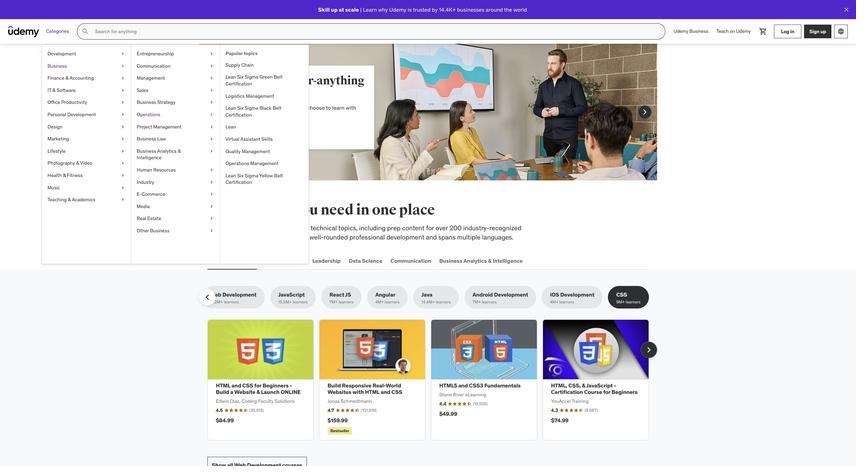 Task type: locate. For each thing, give the bounding box(es) containing it.
0 horizontal spatial build
[[216, 389, 229, 396]]

intelligence up 'human'
[[137, 155, 162, 161]]

for-
[[298, 74, 317, 88]]

operations element
[[220, 45, 309, 264]]

development for ios development 4m+ learners
[[561, 291, 595, 298]]

analytics for business analytics & intelligence link
[[157, 148, 177, 154]]

is
[[408, 6, 412, 13]]

sigma for black
[[245, 105, 258, 111]]

why right see
[[243, 104, 252, 111]]

six down supply chain
[[237, 74, 244, 80]]

- inside html and css for beginners - build a website & launch online
[[290, 382, 292, 389]]

development for web development 12.2m+ learners
[[223, 291, 257, 298]]

- right launch
[[290, 382, 292, 389]]

xsmall image for project management
[[209, 124, 214, 130]]

xsmall image inside marketing link
[[120, 136, 125, 143]]

1 horizontal spatial business analytics & intelligence
[[439, 257, 523, 264]]

xsmall image for finance & accounting
[[120, 75, 125, 82]]

0 vertical spatial with
[[346, 104, 356, 111]]

course
[[584, 389, 602, 396]]

belt right black
[[273, 105, 282, 111]]

and inside the covering critical workplace skills to technical topics, including prep content for over 200 industry-recognized certifications, our catalog supports well-rounded professional development and spans multiple languages.
[[426, 233, 437, 241]]

beginners inside 'html, css, & javascript - certification course for beginners'
[[612, 389, 638, 396]]

web for web development 12.2m+ learners
[[210, 291, 221, 298]]

certification inside lean six sigma yellow belt certification
[[226, 179, 252, 185]]

xsmall image inside real estate link
[[209, 216, 214, 222]]

xsmall image inside management link
[[209, 75, 214, 82]]

lean down "logistics" at the top
[[226, 105, 236, 111]]

sigma inside lean six sigma yellow belt certification
[[245, 173, 258, 179]]

1 vertical spatial carousel element
[[207, 320, 657, 441]]

teaching & academics link
[[42, 194, 131, 206]]

1 7m+ from the left
[[330, 300, 338, 305]]

e-
[[137, 191, 142, 197]]

2 vertical spatial six
[[237, 173, 244, 179]]

sigma inside 'lean six sigma green belt certification'
[[245, 74, 258, 80]]

business analytics & intelligence inside button
[[439, 257, 523, 264]]

trusted
[[413, 6, 431, 13]]

0 horizontal spatial up
[[331, 6, 338, 13]]

html, css, & javascript - certification course for beginners link
[[551, 382, 638, 396]]

it & software link
[[42, 84, 131, 97]]

management up leading
[[246, 93, 274, 99]]

xsmall image inside the personal development link
[[120, 111, 125, 118]]

why right "learn"
[[378, 6, 388, 13]]

development inside button
[[221, 257, 256, 264]]

development for personal development
[[67, 111, 96, 118]]

up for skill
[[331, 6, 338, 13]]

1 vertical spatial communication
[[391, 257, 431, 264]]

7m+ down react
[[330, 300, 338, 305]]

1 learners from the left
[[224, 300, 239, 305]]

1 vertical spatial up
[[821, 28, 827, 34]]

lifestyle
[[48, 148, 66, 154]]

belt for lean six sigma black belt certification
[[273, 105, 282, 111]]

belt inside lean six sigma black belt certification
[[273, 105, 282, 111]]

0 vertical spatial why
[[378, 6, 388, 13]]

data science
[[349, 257, 382, 264]]

css right a
[[242, 382, 253, 389]]

4m+ down angular
[[376, 300, 384, 305]]

development inside 'android development 7m+ learners'
[[494, 291, 528, 298]]

it certifications
[[264, 257, 304, 264]]

1 4m+ from the left
[[376, 300, 384, 305]]

1 horizontal spatial css
[[392, 389, 403, 396]]

javascript right css, at the bottom right of the page
[[587, 382, 613, 389]]

0 vertical spatial analytics
[[157, 148, 177, 154]]

development up 12.2m+
[[223, 291, 257, 298]]

beginners right website
[[263, 382, 289, 389]]

belt inside lean six sigma yellow belt certification
[[274, 173, 283, 179]]

up left at
[[331, 6, 338, 13]]

1 - from the left
[[290, 382, 292, 389]]

development down office productivity link
[[67, 111, 96, 118]]

previous image for topic filters element
[[202, 292, 213, 303]]

1 vertical spatial belt
[[273, 105, 282, 111]]

certification down operations management
[[226, 179, 252, 185]]

operations down quality
[[226, 160, 249, 167]]

|
[[360, 6, 362, 13]]

professional
[[350, 233, 385, 241]]

0 vertical spatial communication
[[137, 63, 171, 69]]

businesses
[[457, 6, 485, 13]]

& right css, at the bottom right of the page
[[582, 382, 586, 389]]

udemy image
[[8, 26, 39, 37]]

1 horizontal spatial 4m+
[[550, 300, 559, 305]]

lean for lean six sigma yellow belt certification
[[226, 173, 236, 179]]

yellow
[[259, 173, 273, 179]]

7m+ inside 'android development 7m+ learners'
[[473, 300, 481, 305]]

previous image inside topic filters element
[[202, 292, 213, 303]]

xsmall image inside business link
[[120, 63, 125, 69]]

html left world
[[365, 389, 380, 396]]

six inside lean six sigma black belt certification
[[237, 105, 244, 111]]

operations link
[[131, 109, 220, 121]]

certification up "logistics" at the top
[[226, 81, 252, 87]]

html5 and css3 fundamentals link
[[440, 382, 521, 389]]

angular
[[376, 291, 396, 298]]

learners inside angular 4m+ learners
[[385, 300, 400, 305]]

1 vertical spatial it
[[264, 257, 268, 264]]

music
[[48, 184, 60, 191]]

certification inside lean six sigma black belt certification
[[226, 112, 252, 118]]

lean down supply
[[226, 74, 236, 80]]

sigma for yellow
[[245, 173, 258, 179]]

lean inside 'lean six sigma green belt certification'
[[226, 74, 236, 80]]

world
[[386, 382, 401, 389]]

communication button
[[389, 253, 433, 269]]

business analytics & intelligence down multiple
[[439, 257, 523, 264]]

1 vertical spatial analytics
[[464, 257, 487, 264]]

0 vertical spatial operations
[[137, 111, 160, 118]]

7 learners from the left
[[560, 300, 575, 305]]

shopping cart with 0 items image
[[759, 27, 768, 36]]

1 vertical spatial with
[[353, 389, 364, 396]]

skills up supports
[[287, 224, 302, 232]]

xsmall image for business law
[[209, 136, 214, 143]]

1 vertical spatial why
[[243, 104, 252, 111]]

6 learners from the left
[[482, 300, 497, 305]]

sigma down logistics management
[[245, 105, 258, 111]]

lean for lean
[[226, 124, 236, 130]]

learners inside web development 12.2m+ learners
[[224, 300, 239, 305]]

0 vertical spatial six
[[237, 74, 244, 80]]

at
[[339, 6, 344, 13]]

0 horizontal spatial 7m+
[[330, 300, 338, 305]]

xsmall image inside lifestyle link
[[120, 148, 125, 155]]

business left teach
[[690, 28, 709, 34]]

analytics inside business analytics & intelligence
[[157, 148, 177, 154]]

0 vertical spatial up
[[331, 6, 338, 13]]

lean inside lean six sigma yellow belt certification
[[226, 173, 236, 179]]

1 horizontal spatial 7m+
[[473, 300, 481, 305]]

business analytics & intelligence up the "human resources"
[[137, 148, 181, 161]]

development down certifications,
[[221, 257, 256, 264]]

for inside 'html, css, & javascript - certification course for beginners'
[[604, 389, 611, 396]]

to left learn
[[326, 104, 331, 111]]

and
[[426, 233, 437, 241], [232, 382, 241, 389], [459, 382, 468, 389], [381, 389, 390, 396]]

2 six from the top
[[237, 105, 244, 111]]

it left certifications
[[264, 257, 268, 264]]

1 vertical spatial in
[[356, 201, 370, 219]]

the up critical
[[230, 201, 252, 219]]

1 horizontal spatial to
[[326, 104, 331, 111]]

xsmall image inside the "human resources" link
[[209, 167, 214, 174]]

six down "logistics" at the top
[[237, 105, 244, 111]]

skills inside the covering critical workplace skills to technical topics, including prep content for over 200 industry-recognized certifications, our catalog supports well-rounded professional development and spans multiple languages.
[[287, 224, 302, 232]]

web up 12.2m+
[[210, 291, 221, 298]]

0 horizontal spatial business analytics & intelligence
[[137, 148, 181, 161]]

six inside lean six sigma yellow belt certification
[[237, 173, 244, 179]]

build left a
[[216, 389, 229, 396]]

0 horizontal spatial communication
[[137, 63, 171, 69]]

0 vertical spatial intelligence
[[137, 155, 162, 161]]

0 horizontal spatial 4m+
[[376, 300, 384, 305]]

business analytics & intelligence
[[137, 148, 181, 161], [439, 257, 523, 264]]

1 horizontal spatial communication
[[391, 257, 431, 264]]

web development
[[209, 257, 256, 264]]

development right android
[[494, 291, 528, 298]]

1 horizontal spatial intelligence
[[493, 257, 523, 264]]

for right course
[[604, 389, 611, 396]]

1 sigma from the top
[[245, 74, 258, 80]]

belt inside 'lean six sigma green belt certification'
[[274, 74, 283, 80]]

0 vertical spatial belt
[[274, 74, 283, 80]]

on
[[730, 28, 735, 34]]

supply chain
[[226, 62, 254, 68]]

previous image inside 'carousel' element
[[206, 107, 217, 118]]

xsmall image inside it & software link
[[120, 87, 125, 94]]

build for websites
[[328, 382, 341, 389]]

& left launch
[[257, 389, 260, 396]]

lean down quality
[[226, 173, 236, 179]]

it inside button
[[264, 257, 268, 264]]

1 horizontal spatial build
[[232, 74, 261, 88]]

sigma down operations management
[[245, 173, 258, 179]]

1 vertical spatial sigma
[[245, 105, 258, 111]]

2 vertical spatial sigma
[[245, 173, 258, 179]]

including
[[359, 224, 386, 232]]

2 vertical spatial belt
[[274, 173, 283, 179]]

law
[[157, 136, 166, 142]]

4 lean from the top
[[226, 173, 236, 179]]

health & fitness link
[[42, 170, 131, 182]]

the left the world
[[504, 6, 512, 13]]

2 7m+ from the left
[[473, 300, 481, 305]]

1 vertical spatial previous image
[[202, 292, 213, 303]]

0 vertical spatial in
[[791, 28, 795, 34]]

real estate
[[137, 216, 161, 222]]

up right sign
[[821, 28, 827, 34]]

communication for 'communication' button
[[391, 257, 431, 264]]

1 horizontal spatial -
[[614, 382, 616, 389]]

0 horizontal spatial html
[[216, 382, 231, 389]]

0 vertical spatial next image
[[640, 107, 651, 118]]

2 4m+ from the left
[[550, 300, 559, 305]]

real-
[[373, 382, 386, 389]]

html left website
[[216, 382, 231, 389]]

for left over
[[426, 224, 434, 232]]

intelligence for business analytics & intelligence button
[[493, 257, 523, 264]]

xsmall image inside e-commerce link
[[209, 191, 214, 198]]

certification inside 'lean six sigma green belt certification'
[[226, 81, 252, 87]]

2 horizontal spatial build
[[328, 382, 341, 389]]

management up operations management
[[242, 148, 270, 154]]

build
[[232, 74, 261, 88], [328, 382, 341, 389], [216, 389, 229, 396]]

communication down entrepreneurship in the left of the page
[[137, 63, 171, 69]]

design link
[[42, 121, 131, 133]]

covering critical workplace skills to technical topics, including prep content for over 200 industry-recognized certifications, our catalog supports well-rounded professional development and spans multiple languages.
[[207, 224, 522, 241]]

3 lean from the top
[[226, 124, 236, 130]]

why inside build ready-for-anything teams see why leading organizations choose to learn with udemy business.
[[243, 104, 252, 111]]

why
[[378, 6, 388, 13], [243, 104, 252, 111]]

1 horizontal spatial it
[[264, 257, 268, 264]]

lean up the virtual
[[226, 124, 236, 130]]

xsmall image for business
[[120, 63, 125, 69]]

1 horizontal spatial beginners
[[612, 389, 638, 396]]

2 horizontal spatial css
[[617, 291, 628, 298]]

to up supports
[[303, 224, 309, 232]]

1 lean from the top
[[226, 74, 236, 80]]

xsmall image for business analytics & intelligence
[[209, 148, 214, 155]]

green
[[260, 74, 273, 80]]

0 horizontal spatial beginners
[[263, 382, 289, 389]]

xsmall image inside business strategy link
[[209, 99, 214, 106]]

2 lean from the top
[[226, 105, 236, 111]]

intelligence inside business analytics & intelligence button
[[493, 257, 523, 264]]

web inside web development 12.2m+ learners
[[210, 291, 221, 298]]

for inside the covering critical workplace skills to technical topics, including prep content for over 200 industry-recognized certifications, our catalog supports well-rounded professional development and spans multiple languages.
[[426, 224, 434, 232]]

xsmall image inside business analytics & intelligence link
[[209, 148, 214, 155]]

fundamentals
[[485, 382, 521, 389]]

categories
[[46, 28, 69, 34]]

and inside 'build responsive real-world websites with html and css'
[[381, 389, 390, 396]]

& right finance
[[66, 75, 69, 81]]

7m+ inside react js 7m+ learners
[[330, 300, 338, 305]]

& inside business analytics & intelligence
[[178, 148, 181, 154]]

- right course
[[614, 382, 616, 389]]

html and css for beginners - build a website & launch online link
[[216, 382, 301, 396]]

chain
[[241, 62, 254, 68]]

1 vertical spatial business analytics & intelligence
[[439, 257, 523, 264]]

web down certifications,
[[209, 257, 220, 264]]

certification down see
[[226, 112, 252, 118]]

build responsive real-world websites with html and css
[[328, 382, 403, 396]]

to inside the covering critical workplace skills to technical topics, including prep content for over 200 industry-recognized certifications, our catalog supports well-rounded professional development and spans multiple languages.
[[303, 224, 309, 232]]

management for project management
[[153, 124, 182, 130]]

carousel element
[[199, 44, 657, 181], [207, 320, 657, 441]]

javascript up 15.5m+ at the bottom of the page
[[279, 291, 305, 298]]

0 vertical spatial web
[[209, 257, 220, 264]]

0 horizontal spatial javascript
[[279, 291, 305, 298]]

1 horizontal spatial in
[[791, 28, 795, 34]]

2 sigma from the top
[[245, 105, 258, 111]]

business down project
[[137, 136, 156, 142]]

1 vertical spatial intelligence
[[493, 257, 523, 264]]

it up office
[[48, 87, 51, 93]]

communication down development
[[391, 257, 431, 264]]

javascript inside javascript 15.5m+ learners
[[279, 291, 305, 298]]

0 vertical spatial it
[[48, 87, 51, 93]]

xsmall image inside entrepreneurship 'link'
[[209, 51, 214, 57]]

xsmall image inside communication 'link'
[[209, 63, 214, 69]]

0 vertical spatial business analytics & intelligence
[[137, 148, 181, 161]]

rounded
[[324, 233, 348, 241]]

business analytics & intelligence for business analytics & intelligence button
[[439, 257, 523, 264]]

xsmall image inside media link
[[209, 203, 214, 210]]

css,
[[569, 382, 581, 389]]

1 vertical spatial operations
[[226, 160, 249, 167]]

belt right green at the top left of the page
[[274, 74, 283, 80]]

xsmall image inside sales link
[[209, 87, 214, 94]]

xsmall image for teaching & academics
[[120, 197, 125, 203]]

html inside 'build responsive real-world websites with html and css'
[[365, 389, 380, 396]]

lean six sigma green belt certification
[[226, 74, 283, 87]]

six inside 'lean six sigma green belt certification'
[[237, 74, 244, 80]]

certification for lean six sigma black belt certification
[[226, 112, 252, 118]]

7m+ down android
[[473, 300, 481, 305]]

management down quality management link
[[250, 160, 279, 167]]

up
[[331, 6, 338, 13], [821, 28, 827, 34]]

xsmall image inside design link
[[120, 124, 125, 130]]

1 horizontal spatial operations
[[226, 160, 249, 167]]

certification
[[226, 81, 252, 87], [226, 112, 252, 118], [226, 179, 252, 185], [551, 389, 583, 396]]

intelligence down languages. on the right of the page
[[493, 257, 523, 264]]

build inside build ready-for-anything teams see why leading organizations choose to learn with udemy business.
[[232, 74, 261, 88]]

4m+ down ios
[[550, 300, 559, 305]]

css inside css 9m+ learners
[[617, 291, 628, 298]]

build left responsive
[[328, 382, 341, 389]]

you
[[294, 201, 318, 219]]

development right ios
[[561, 291, 595, 298]]

photography & video link
[[42, 157, 131, 170]]

previous image
[[206, 107, 217, 118], [202, 292, 213, 303]]

2 learners from the left
[[293, 300, 308, 305]]

with right websites
[[353, 389, 364, 396]]

xsmall image inside development link
[[120, 51, 125, 57]]

intelligence inside business analytics & intelligence link
[[137, 155, 162, 161]]

skill
[[318, 6, 330, 13]]

2 horizontal spatial for
[[604, 389, 611, 396]]

react
[[330, 291, 344, 298]]

academics
[[72, 197, 95, 203]]

html inside html and css for beginners - build a website & launch online
[[216, 382, 231, 389]]

build up logistics management
[[232, 74, 261, 88]]

0 horizontal spatial why
[[243, 104, 252, 111]]

web inside button
[[209, 257, 220, 264]]

ios development 4m+ learners
[[550, 291, 595, 305]]

media link
[[131, 201, 220, 213]]

xsmall image inside health & fitness link
[[120, 172, 125, 179]]

1 horizontal spatial the
[[504, 6, 512, 13]]

build inside 'build responsive real-world websites with html and css'
[[328, 382, 341, 389]]

xsmall image inside project management link
[[209, 124, 214, 130]]

business down business law
[[137, 148, 156, 154]]

1 vertical spatial javascript
[[587, 382, 613, 389]]

1 vertical spatial six
[[237, 105, 244, 111]]

1 six from the top
[[237, 74, 244, 80]]

0 horizontal spatial operations
[[137, 111, 160, 118]]

fitness
[[67, 172, 83, 178]]

virtual assistant skills
[[226, 136, 273, 142]]

- inside 'html, css, & javascript - certification course for beginners'
[[614, 382, 616, 389]]

css right real-
[[392, 389, 403, 396]]

0 vertical spatial javascript
[[279, 291, 305, 298]]

1 horizontal spatial html
[[365, 389, 380, 396]]

15.5m+
[[279, 300, 292, 305]]

1 horizontal spatial analytics
[[464, 257, 487, 264]]

xsmall image inside finance & accounting link
[[120, 75, 125, 82]]

in right the log at the right
[[791, 28, 795, 34]]

beginners right course
[[612, 389, 638, 396]]

8 learners from the left
[[626, 300, 641, 305]]

2 - from the left
[[614, 382, 616, 389]]

0 horizontal spatial for
[[254, 382, 262, 389]]

1 horizontal spatial for
[[426, 224, 434, 232]]

websites
[[328, 389, 352, 396]]

0 horizontal spatial css
[[242, 382, 253, 389]]

development
[[48, 51, 76, 57], [67, 111, 96, 118], [221, 257, 256, 264], [223, 291, 257, 298], [494, 291, 528, 298], [561, 291, 595, 298]]

with right learn
[[346, 104, 356, 111]]

business.
[[251, 112, 274, 119]]

business down 'spans'
[[439, 257, 463, 264]]

1 vertical spatial next image
[[644, 345, 655, 356]]

xsmall image inside industry link
[[209, 179, 214, 186]]

management up law on the top left
[[153, 124, 182, 130]]

sigma down chain
[[245, 74, 258, 80]]

3 sigma from the top
[[245, 173, 258, 179]]

certification left course
[[551, 389, 583, 396]]

it for it & software
[[48, 87, 51, 93]]

lean six sigma yellow belt certification
[[226, 173, 283, 185]]

certification inside 'html, css, & javascript - certification course for beginners'
[[551, 389, 583, 396]]

business inside "link"
[[137, 136, 156, 142]]

1 vertical spatial skills
[[287, 224, 302, 232]]

management link
[[131, 72, 220, 84]]

development inside ios development 4m+ learners
[[561, 291, 595, 298]]

analytics down law on the top left
[[157, 148, 177, 154]]

choose a language image
[[838, 28, 845, 35]]

4 learners from the left
[[385, 300, 400, 305]]

development for web development
[[221, 257, 256, 264]]

other
[[137, 228, 149, 234]]

communication inside 'link'
[[137, 63, 171, 69]]

over
[[436, 224, 448, 232]]

project
[[137, 124, 152, 130]]

analytics inside button
[[464, 257, 487, 264]]

up for sign
[[821, 28, 827, 34]]

1 horizontal spatial up
[[821, 28, 827, 34]]

science
[[362, 257, 382, 264]]

teaching
[[48, 197, 67, 203]]

1 vertical spatial to
[[303, 224, 309, 232]]

0 vertical spatial carousel element
[[199, 44, 657, 181]]

lean inside lean six sigma black belt certification
[[226, 105, 236, 111]]

operations for operations management
[[226, 160, 249, 167]]

operations up project
[[137, 111, 160, 118]]

0 horizontal spatial intelligence
[[137, 155, 162, 161]]

analytics down multiple
[[464, 257, 487, 264]]

lean for lean six sigma black belt certification
[[226, 105, 236, 111]]

submit search image
[[81, 27, 90, 36]]

project management link
[[131, 121, 220, 133]]

in up the including
[[356, 201, 370, 219]]

0 vertical spatial sigma
[[245, 74, 258, 80]]

six down operations management
[[237, 173, 244, 179]]

xsmall image
[[120, 51, 125, 57], [209, 75, 214, 82], [120, 87, 125, 94], [209, 87, 214, 94], [209, 99, 214, 106], [120, 111, 125, 118], [209, 124, 214, 130], [120, 136, 125, 143], [120, 148, 125, 155], [209, 148, 214, 155], [120, 160, 125, 167], [209, 179, 214, 186], [209, 191, 214, 198], [209, 203, 214, 210], [209, 228, 214, 234]]

analytics
[[157, 148, 177, 154], [464, 257, 487, 264]]

intelligence for business analytics & intelligence link
[[137, 155, 162, 161]]

learners
[[224, 300, 239, 305], [293, 300, 308, 305], [339, 300, 354, 305], [385, 300, 400, 305], [436, 300, 451, 305], [482, 300, 497, 305], [560, 300, 575, 305], [626, 300, 641, 305]]

0 horizontal spatial to
[[303, 224, 309, 232]]

close image
[[844, 6, 850, 13]]

1 vertical spatial the
[[230, 201, 252, 219]]

css up 9m+
[[617, 291, 628, 298]]

& right the health
[[63, 172, 66, 178]]

lean six sigma yellow belt certification link
[[220, 170, 309, 189]]

0 horizontal spatial -
[[290, 382, 292, 389]]

5 learners from the left
[[436, 300, 451, 305]]

learners inside css 9m+ learners
[[626, 300, 641, 305]]

skills up workplace
[[254, 201, 291, 219]]

0 horizontal spatial analytics
[[157, 148, 177, 154]]

& down business law "link" at the left of the page
[[178, 148, 181, 154]]

0 vertical spatial to
[[326, 104, 331, 111]]

3 learners from the left
[[339, 300, 354, 305]]

next image
[[640, 107, 651, 118], [644, 345, 655, 356]]

java 14.4m+ learners
[[422, 291, 451, 305]]

operations
[[137, 111, 160, 118], [226, 160, 249, 167]]

1 horizontal spatial javascript
[[587, 382, 613, 389]]

business link
[[42, 60, 131, 72]]

leadership
[[313, 257, 341, 264]]

1 horizontal spatial why
[[378, 6, 388, 13]]

1 vertical spatial web
[[210, 291, 221, 298]]

carousel element containing html and css for beginners - build a website & launch online
[[207, 320, 657, 441]]

web
[[209, 257, 220, 264], [210, 291, 221, 298]]

xsmall image inside "teaching & academics" link
[[120, 197, 125, 203]]

0 vertical spatial previous image
[[206, 107, 217, 118]]

accounting
[[70, 75, 94, 81]]

& right teaching at the top left of page
[[68, 197, 71, 203]]

in
[[791, 28, 795, 34], [356, 201, 370, 219]]

0 horizontal spatial it
[[48, 87, 51, 93]]

sigma inside lean six sigma black belt certification
[[245, 105, 258, 111]]

& down languages. on the right of the page
[[488, 257, 492, 264]]

xsmall image inside music link
[[120, 184, 125, 191]]

& inside html and css for beginners - build a website & launch online
[[257, 389, 260, 396]]

xsmall image
[[209, 51, 214, 57], [120, 63, 125, 69], [209, 63, 214, 69], [120, 75, 125, 82], [120, 99, 125, 106], [209, 111, 214, 118], [120, 124, 125, 130], [209, 136, 214, 143], [209, 167, 214, 174], [120, 172, 125, 179], [120, 184, 125, 191], [120, 197, 125, 203], [209, 216, 214, 222]]

business down "sales"
[[137, 99, 156, 105]]

for right a
[[254, 382, 262, 389]]

xsmall image inside business law "link"
[[209, 136, 214, 143]]

ready-
[[263, 74, 298, 88]]

why for |
[[378, 6, 388, 13]]

3 six from the top
[[237, 173, 244, 179]]

development inside web development 12.2m+ learners
[[223, 291, 257, 298]]

belt right yellow at left
[[274, 173, 283, 179]]

web for web development
[[209, 257, 220, 264]]

4m+
[[376, 300, 384, 305], [550, 300, 559, 305]]

place
[[399, 201, 435, 219]]

beginners inside html and css for beginners - build a website & launch online
[[263, 382, 289, 389]]

css
[[617, 291, 628, 298], [242, 382, 253, 389], [392, 389, 403, 396]]

certification for lean six sigma yellow belt certification
[[226, 179, 252, 185]]



Task type: describe. For each thing, give the bounding box(es) containing it.
xsmall image for e-commerce
[[209, 191, 214, 198]]

business up finance
[[48, 63, 67, 69]]

finance
[[48, 75, 64, 81]]

Search for anything text field
[[94, 26, 657, 37]]

for inside html and css for beginners - build a website & launch online
[[254, 382, 262, 389]]

project management
[[137, 124, 182, 130]]

management for logistics management
[[246, 93, 274, 99]]

business inside button
[[439, 257, 463, 264]]

xsmall image for it & software
[[120, 87, 125, 94]]

xsmall image for health & fitness
[[120, 172, 125, 179]]

learn
[[332, 104, 345, 111]]

management for quality management
[[242, 148, 270, 154]]

software
[[57, 87, 76, 93]]

xsmall image for office productivity
[[120, 99, 125, 106]]

communication link
[[131, 60, 220, 72]]

learners inside ios development 4m+ learners
[[560, 300, 575, 305]]

office productivity
[[48, 99, 87, 105]]

xsmall image for industry
[[209, 179, 214, 186]]

languages.
[[482, 233, 514, 241]]

data
[[349, 257, 361, 264]]

development link
[[42, 48, 131, 60]]

sales link
[[131, 84, 220, 97]]

xsmall image for operations
[[209, 111, 214, 118]]

management up "sales"
[[137, 75, 165, 81]]

health & fitness
[[48, 172, 83, 178]]

learners inside 'android development 7m+ learners'
[[482, 300, 497, 305]]

business strategy link
[[131, 97, 220, 109]]

javascript 15.5m+ learners
[[279, 291, 308, 305]]

and inside html and css for beginners - build a website & launch online
[[232, 382, 241, 389]]

prep
[[387, 224, 401, 232]]

with inside build ready-for-anything teams see why leading organizations choose to learn with udemy business.
[[346, 104, 356, 111]]

previous image for 'carousel' element containing build ready-for-anything teams
[[206, 107, 217, 118]]

build for teams
[[232, 74, 261, 88]]

learners inside "java 14.4m+ learners"
[[436, 300, 451, 305]]

finance & accounting
[[48, 75, 94, 81]]

ios
[[550, 291, 559, 298]]

css inside html and css for beginners - build a website & launch online
[[242, 382, 253, 389]]

xsmall image for development
[[120, 51, 125, 57]]

content
[[402, 224, 425, 232]]

learners inside javascript 15.5m+ learners
[[293, 300, 308, 305]]

udemy business link
[[670, 23, 713, 40]]

xsmall image for entrepreneurship
[[209, 51, 214, 57]]

xsmall image for real estate
[[209, 216, 214, 222]]

supports
[[282, 233, 308, 241]]

quality management link
[[220, 146, 309, 158]]

udemy business
[[674, 28, 709, 34]]

it certifications button
[[262, 253, 306, 269]]

xsmall image for music
[[120, 184, 125, 191]]

teach on udemy
[[717, 28, 751, 34]]

development for android development 7m+ learners
[[494, 291, 528, 298]]

business analytics & intelligence for business analytics & intelligence link
[[137, 148, 181, 161]]

website
[[234, 389, 255, 396]]

xsmall image for sales
[[209, 87, 214, 94]]

six for lean six sigma yellow belt certification
[[237, 173, 244, 179]]

lean for lean six sigma green belt certification
[[226, 74, 236, 80]]

see
[[232, 104, 241, 111]]

design
[[48, 124, 63, 130]]

choose
[[307, 104, 325, 111]]

teach on udemy link
[[713, 23, 755, 40]]

carousel element containing build ready-for-anything teams
[[199, 44, 657, 181]]

build inside html and css for beginners - build a website & launch online
[[216, 389, 229, 396]]

supply
[[226, 62, 240, 68]]

& left video
[[76, 160, 79, 166]]

xsmall image for communication
[[209, 63, 214, 69]]

html,
[[551, 382, 568, 389]]

js
[[345, 291, 351, 298]]

critical
[[235, 224, 254, 232]]

sign up link
[[805, 25, 832, 38]]

14.4m+
[[422, 300, 435, 305]]

topics,
[[339, 224, 358, 232]]

0 horizontal spatial in
[[356, 201, 370, 219]]

css inside 'build responsive real-world websites with html and css'
[[392, 389, 403, 396]]

udemy inside build ready-for-anything teams see why leading organizations choose to learn with udemy business.
[[232, 112, 249, 119]]

learners inside react js 7m+ learners
[[339, 300, 354, 305]]

operations for operations
[[137, 111, 160, 118]]

business law link
[[131, 133, 220, 145]]

xsmall image for management
[[209, 75, 214, 82]]

html, css, & javascript - certification course for beginners
[[551, 382, 638, 396]]

teach
[[717, 28, 729, 34]]

& up office
[[53, 87, 55, 93]]

4m+ inside angular 4m+ learners
[[376, 300, 384, 305]]

anything
[[317, 74, 365, 88]]

to inside build ready-for-anything teams see why leading organizations choose to learn with udemy business.
[[326, 104, 331, 111]]

xsmall image for media
[[209, 203, 214, 210]]

sigma for green
[[245, 74, 258, 80]]

belt for lean six sigma yellow belt certification
[[274, 173, 283, 179]]

xsmall image for lifestyle
[[120, 148, 125, 155]]

certifications,
[[207, 233, 247, 241]]

covering
[[207, 224, 233, 232]]

4m+ inside ios development 4m+ learners
[[550, 300, 559, 305]]

industry-
[[463, 224, 490, 232]]

one
[[372, 201, 397, 219]]

200
[[450, 224, 462, 232]]

why for teams
[[243, 104, 252, 111]]

industry
[[137, 179, 154, 185]]

lean six sigma black belt certification link
[[220, 102, 309, 121]]

topics
[[244, 50, 258, 56]]

0 vertical spatial skills
[[254, 201, 291, 219]]

android
[[473, 291, 493, 298]]

business down estate at the left top of the page
[[150, 228, 170, 234]]

certification for lean six sigma green belt certification
[[226, 81, 252, 87]]

organizations
[[273, 104, 306, 111]]

with inside 'build responsive real-world websites with html and css'
[[353, 389, 364, 396]]

log in link
[[774, 25, 802, 38]]

build responsive real-world websites with html and css link
[[328, 382, 403, 396]]

0 horizontal spatial the
[[230, 201, 252, 219]]

multiple
[[457, 233, 481, 241]]

analytics for business analytics & intelligence button
[[464, 257, 487, 264]]

all the skills you need in one place
[[207, 201, 435, 219]]

responsive
[[342, 382, 372, 389]]

javascript inside 'html, css, & javascript - certification course for beginners'
[[587, 382, 613, 389]]

sign
[[810, 28, 820, 34]]

media
[[137, 203, 150, 210]]

angular 4m+ learners
[[376, 291, 400, 305]]

lifestyle link
[[42, 145, 131, 157]]

video
[[80, 160, 92, 166]]

leading
[[254, 104, 272, 111]]

business inside business analytics & intelligence
[[137, 148, 156, 154]]

learn
[[363, 6, 377, 13]]

xsmall image for business strategy
[[209, 99, 214, 106]]

business analytics & intelligence button
[[438, 253, 524, 269]]

7m+ for react js
[[330, 300, 338, 305]]

xsmall image for other business
[[209, 228, 214, 234]]

data science button
[[348, 253, 384, 269]]

xsmall image for design
[[120, 124, 125, 130]]

human resources
[[137, 167, 176, 173]]

lean six sigma green belt certification link
[[220, 71, 309, 90]]

xsmall image for human resources
[[209, 167, 214, 174]]

html5 and css3 fundamentals
[[440, 382, 521, 389]]

xsmall image for marketing
[[120, 136, 125, 143]]

belt for lean six sigma green belt certification
[[274, 74, 283, 80]]

strategy
[[157, 99, 176, 105]]

productivity
[[61, 99, 87, 105]]

& inside 'html, css, & javascript - certification course for beginners'
[[582, 382, 586, 389]]

technical
[[311, 224, 337, 232]]

business strategy
[[137, 99, 176, 105]]

topic filters element
[[199, 286, 649, 309]]

it for it certifications
[[264, 257, 268, 264]]

six for lean six sigma black belt certification
[[237, 105, 244, 111]]

certification for html, css, & javascript - certification course for beginners
[[551, 389, 583, 396]]

7m+ for android development
[[473, 300, 481, 305]]

0 vertical spatial the
[[504, 6, 512, 13]]

six for lean six sigma green belt certification
[[237, 74, 244, 80]]

sales
[[137, 87, 148, 93]]

teams
[[232, 87, 265, 102]]

development down categories dropdown button
[[48, 51, 76, 57]]

management for operations management
[[250, 160, 279, 167]]

launch
[[261, 389, 280, 396]]

logistics
[[226, 93, 245, 99]]

& inside button
[[488, 257, 492, 264]]

entrepreneurship
[[137, 51, 174, 57]]

entrepreneurship link
[[131, 48, 220, 60]]

photography & video
[[48, 160, 92, 166]]

xsmall image for photography & video
[[120, 160, 125, 167]]

xsmall image for personal development
[[120, 111, 125, 118]]

office
[[48, 99, 60, 105]]

communication for communication 'link'
[[137, 63, 171, 69]]



Task type: vqa. For each thing, say whether or not it's contained in the screenshot.
PROGRAMMING LANGUAGES element
no



